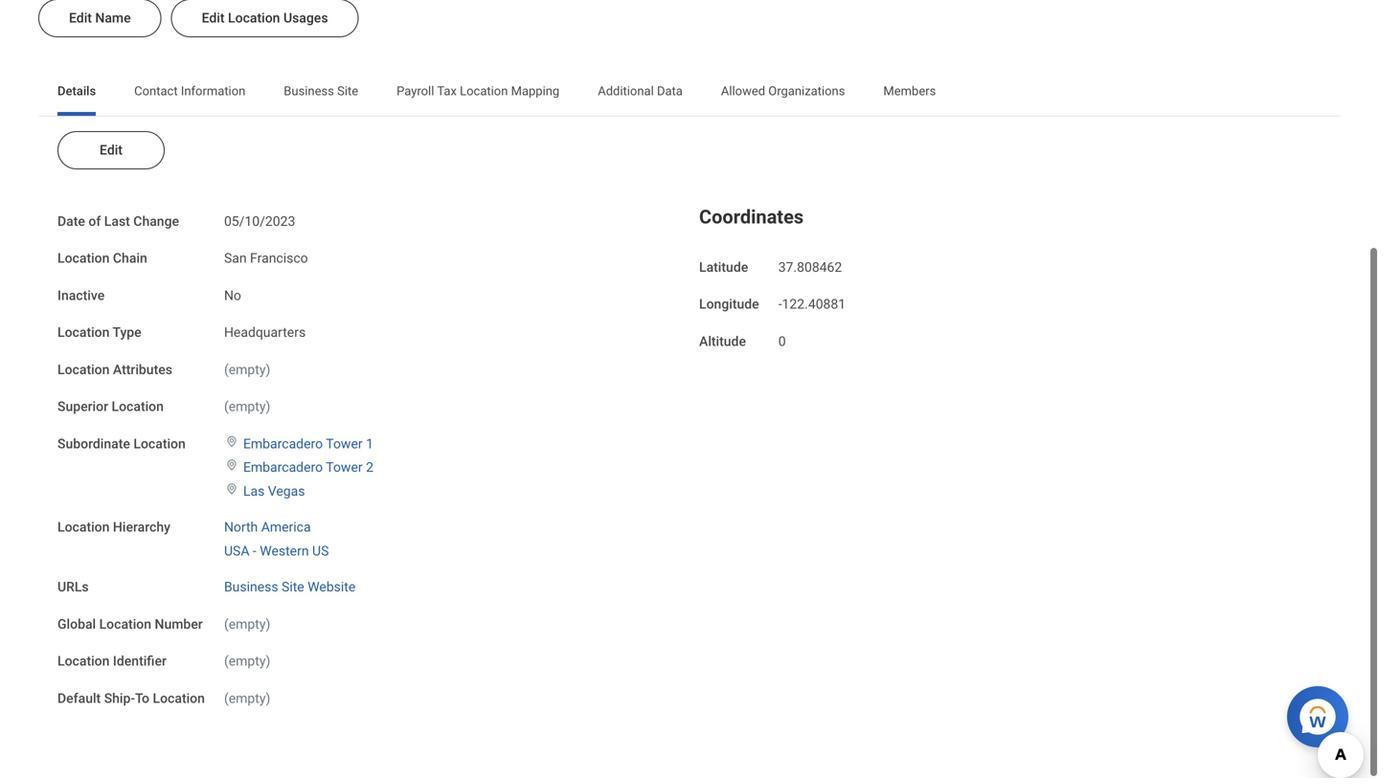 Task type: vqa. For each thing, say whether or not it's contained in the screenshot.
'ANNOUNCEMENTS'
no



Task type: locate. For each thing, give the bounding box(es) containing it.
2 vertical spatial location image
[[224, 484, 239, 497]]

edit location usages button
[[171, 0, 359, 38]]

1 vertical spatial business
[[224, 581, 278, 597]]

0 horizontal spatial edit
[[69, 11, 92, 27]]

1 embarcadero from the top
[[243, 437, 323, 453]]

0 vertical spatial business
[[284, 85, 334, 99]]

0 vertical spatial embarcadero
[[243, 437, 323, 453]]

0 vertical spatial location image
[[224, 436, 239, 450]]

of
[[89, 214, 101, 230]]

edit name button
[[38, 0, 162, 38]]

business for business site
[[284, 85, 334, 99]]

- inside longitude element
[[779, 298, 782, 313]]

edit left name at the left top of the page
[[69, 11, 92, 27]]

-
[[779, 298, 782, 313], [253, 545, 257, 560]]

2 items selected list from the top
[[224, 517, 360, 562]]

allowed organizations
[[721, 85, 845, 99]]

location attributes
[[57, 363, 172, 379]]

1 (empty) from the top
[[224, 363, 270, 379]]

embarcadero tower 2
[[243, 461, 374, 477]]

1 horizontal spatial site
[[337, 85, 358, 99]]

0 horizontal spatial business
[[224, 581, 278, 597]]

payroll tax location mapping
[[397, 85, 560, 99]]

tab list
[[38, 71, 1341, 117]]

0 horizontal spatial -
[[253, 545, 257, 560]]

location up "inactive"
[[57, 252, 110, 267]]

edit
[[69, 11, 92, 27], [202, 11, 225, 27], [100, 143, 123, 159]]

location inside button
[[228, 11, 280, 27]]

las vegas
[[243, 485, 305, 500]]

embarcadero tower 1
[[243, 437, 374, 453]]

usa - western us
[[224, 545, 329, 560]]

3 (empty) from the top
[[224, 618, 270, 634]]

0 vertical spatial tower
[[326, 437, 363, 453]]

1 horizontal spatial -
[[779, 298, 782, 313]]

edit button
[[57, 132, 165, 170]]

last
[[104, 214, 130, 230]]

edit up last
[[100, 143, 123, 159]]

identifier
[[113, 655, 167, 671]]

las vegas link
[[243, 481, 305, 500]]

(empty) for default ship-to location
[[224, 692, 270, 708]]

site down western
[[282, 581, 304, 597]]

change
[[133, 214, 179, 230]]

altitude
[[699, 335, 746, 350]]

usages
[[284, 11, 328, 27]]

location left usages
[[228, 11, 280, 27]]

2 embarcadero from the top
[[243, 461, 323, 477]]

attributes
[[113, 363, 172, 379]]

items selected list containing embarcadero tower 1
[[224, 433, 404, 502]]

3 location image from the top
[[224, 484, 239, 497]]

location image left las
[[224, 484, 239, 497]]

2 tower from the top
[[326, 461, 363, 477]]

4 (empty) from the top
[[224, 655, 270, 671]]

0 vertical spatial -
[[779, 298, 782, 313]]

embarcadero
[[243, 437, 323, 453], [243, 461, 323, 477]]

inactive
[[57, 289, 105, 304]]

location down "inactive"
[[57, 326, 110, 342]]

1 location image from the top
[[224, 436, 239, 450]]

details
[[57, 85, 96, 99]]

location up superior
[[57, 363, 110, 379]]

north america
[[224, 521, 311, 537]]

vegas
[[268, 485, 305, 500]]

business site website link
[[224, 577, 356, 597]]

1 vertical spatial embarcadero
[[243, 461, 323, 477]]

las
[[243, 485, 265, 500]]

1 vertical spatial site
[[282, 581, 304, 597]]

site left payroll
[[337, 85, 358, 99]]

embarcadero up las vegas link
[[243, 461, 323, 477]]

1 vertical spatial tower
[[326, 461, 363, 477]]

0 horizontal spatial site
[[282, 581, 304, 597]]

superior location
[[57, 400, 164, 416]]

1 vertical spatial items selected list
[[224, 517, 360, 562]]

business for business site website
[[224, 581, 278, 597]]

tower left 1
[[326, 437, 363, 453]]

2 (empty) from the top
[[224, 400, 270, 416]]

- right usa at bottom left
[[253, 545, 257, 560]]

0 vertical spatial site
[[337, 85, 358, 99]]

business inside tab list
[[284, 85, 334, 99]]

coordinates
[[699, 207, 804, 229]]

items selected list
[[224, 433, 404, 502], [224, 517, 360, 562]]

business down usa at bottom left
[[224, 581, 278, 597]]

(empty) for location attributes
[[224, 363, 270, 379]]

urls
[[57, 581, 89, 597]]

location image up north in the left of the page
[[224, 460, 239, 473]]

date
[[57, 214, 85, 230]]

to
[[135, 692, 149, 708]]

site
[[337, 85, 358, 99], [282, 581, 304, 597]]

0 vertical spatial items selected list
[[224, 433, 404, 502]]

- up altitude element
[[779, 298, 782, 313]]

business
[[284, 85, 334, 99], [224, 581, 278, 597]]

1 vertical spatial location image
[[224, 460, 239, 473]]

location right "tax"
[[460, 85, 508, 99]]

location right to in the bottom left of the page
[[153, 692, 205, 708]]

5 (empty) from the top
[[224, 692, 270, 708]]

location down attributes
[[112, 400, 164, 416]]

2 location image from the top
[[224, 460, 239, 473]]

location chain element
[[224, 240, 308, 269]]

embarcadero for embarcadero tower 1
[[243, 437, 323, 453]]

headquarters
[[224, 326, 306, 342]]

san
[[224, 252, 247, 267]]

(empty) for superior location
[[224, 400, 270, 416]]

america
[[261, 521, 311, 537]]

default
[[57, 692, 101, 708]]

(empty) for global location number
[[224, 618, 270, 634]]

location image for embarcadero tower 2
[[224, 460, 239, 473]]

site inside tab list
[[337, 85, 358, 99]]

embarcadero up embarcadero tower 2 link
[[243, 437, 323, 453]]

business site website
[[224, 581, 356, 597]]

location chain
[[57, 252, 147, 267]]

us
[[312, 545, 329, 560]]

business down usages
[[284, 85, 334, 99]]

edit name
[[69, 11, 131, 27]]

allowed
[[721, 85, 766, 99]]

chain
[[113, 252, 147, 267]]

longitude element
[[779, 286, 846, 315]]

mapping
[[511, 85, 560, 99]]

embarcadero for embarcadero tower 2
[[243, 461, 323, 477]]

1 vertical spatial -
[[253, 545, 257, 560]]

items selected list containing north america
[[224, 517, 360, 562]]

tower for 2
[[326, 461, 363, 477]]

edit up information
[[202, 11, 225, 27]]

1 items selected list from the top
[[224, 433, 404, 502]]

number
[[155, 618, 203, 634]]

location
[[228, 11, 280, 27], [460, 85, 508, 99], [57, 252, 110, 267], [57, 326, 110, 342], [57, 363, 110, 379], [112, 400, 164, 416], [134, 437, 186, 453], [57, 521, 110, 537], [99, 618, 151, 634], [57, 655, 110, 671], [153, 692, 205, 708]]

2 horizontal spatial edit
[[202, 11, 225, 27]]

(empty)
[[224, 363, 270, 379], [224, 400, 270, 416], [224, 618, 270, 634], [224, 655, 270, 671], [224, 692, 270, 708]]

usa
[[224, 545, 250, 560]]

location image
[[224, 436, 239, 450], [224, 460, 239, 473], [224, 484, 239, 497]]

inactive element
[[224, 277, 241, 306]]

tower
[[326, 437, 363, 453], [326, 461, 363, 477]]

tower left 2
[[326, 461, 363, 477]]

1 tower from the top
[[326, 437, 363, 453]]

location image left the embarcadero tower 1 link at bottom left
[[224, 436, 239, 450]]

data
[[657, 85, 683, 99]]

1 horizontal spatial business
[[284, 85, 334, 99]]

western
[[260, 545, 309, 560]]

latitude element
[[779, 249, 842, 277]]



Task type: describe. For each thing, give the bounding box(es) containing it.
items selected list for location hierarchy
[[224, 517, 360, 562]]

embarcadero tower 2 link
[[243, 457, 374, 477]]

(empty) for location identifier
[[224, 655, 270, 671]]

no
[[224, 289, 241, 304]]

information
[[181, 85, 246, 99]]

edit for edit location usages
[[202, 11, 225, 27]]

organizations
[[769, 85, 845, 99]]

global
[[57, 618, 96, 634]]

tax
[[437, 85, 457, 99]]

francisco
[[250, 252, 308, 267]]

payroll
[[397, 85, 434, 99]]

1
[[366, 437, 374, 453]]

name
[[95, 11, 131, 27]]

location type
[[57, 326, 141, 342]]

longitude
[[699, 298, 759, 313]]

0
[[779, 335, 786, 350]]

website
[[308, 581, 356, 597]]

05/10/2023
[[224, 214, 295, 230]]

122.40881
[[782, 298, 846, 313]]

date of last change element
[[224, 203, 295, 231]]

edit for edit name
[[69, 11, 92, 27]]

additional
[[598, 85, 654, 99]]

global location number
[[57, 618, 203, 634]]

edit location usages
[[202, 11, 328, 27]]

location identifier
[[57, 655, 167, 671]]

additional data
[[598, 85, 683, 99]]

location up default
[[57, 655, 110, 671]]

subordinate location
[[57, 437, 186, 453]]

members
[[884, 85, 936, 99]]

usa - western us link
[[224, 541, 329, 560]]

hierarchy
[[113, 521, 170, 537]]

san francisco
[[224, 252, 308, 267]]

business site
[[284, 85, 358, 99]]

location down 'superior location'
[[134, 437, 186, 453]]

tower for 1
[[326, 437, 363, 453]]

headquarters element
[[224, 322, 306, 342]]

superior
[[57, 400, 108, 416]]

embarcadero tower 1 link
[[243, 433, 374, 453]]

latitude
[[699, 260, 748, 276]]

coordinates button
[[699, 207, 804, 229]]

default ship-to location
[[57, 692, 205, 708]]

items selected list for subordinate location
[[224, 433, 404, 502]]

location image for embarcadero tower 1
[[224, 436, 239, 450]]

site for business site
[[337, 85, 358, 99]]

location hierarchy
[[57, 521, 170, 537]]

2
[[366, 461, 374, 477]]

type
[[113, 326, 141, 342]]

north
[[224, 521, 258, 537]]

tab list containing details
[[38, 71, 1341, 117]]

contact
[[134, 85, 178, 99]]

location left the hierarchy
[[57, 521, 110, 537]]

date of last change
[[57, 214, 179, 230]]

altitude element
[[779, 323, 786, 352]]

-122.40881
[[779, 298, 846, 313]]

37.808462
[[779, 260, 842, 276]]

coordinates group
[[699, 203, 1322, 353]]

north america link
[[224, 517, 311, 537]]

site for business site website
[[282, 581, 304, 597]]

1 horizontal spatial edit
[[100, 143, 123, 159]]

location image for las vegas
[[224, 484, 239, 497]]

subordinate
[[57, 437, 130, 453]]

location up location identifier
[[99, 618, 151, 634]]

ship-
[[104, 692, 135, 708]]

contact information
[[134, 85, 246, 99]]

location inside tab list
[[460, 85, 508, 99]]



